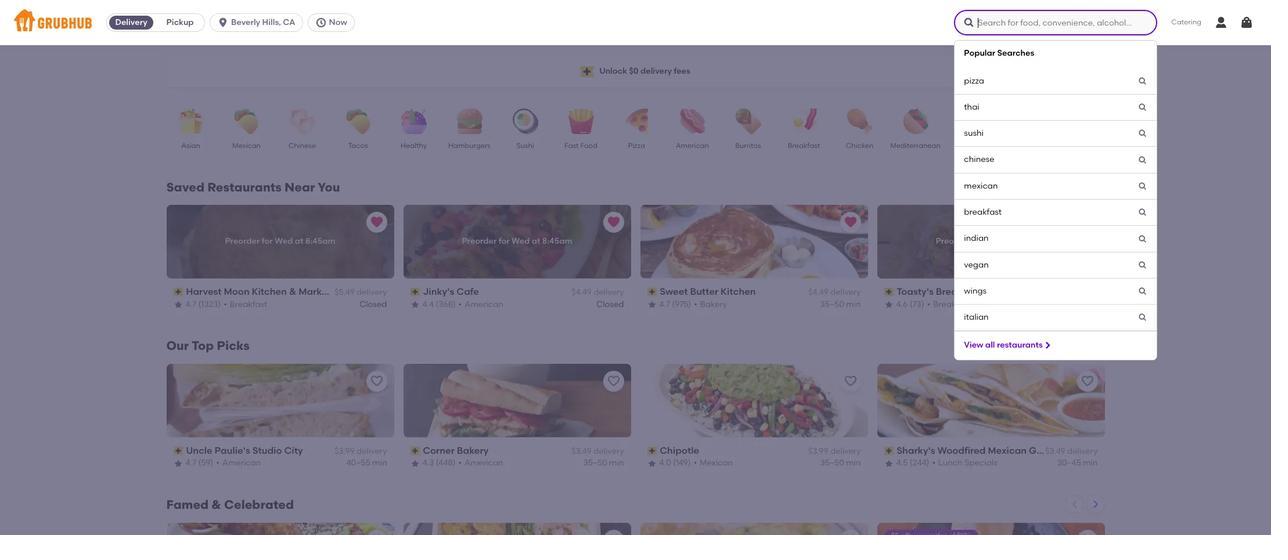 Task type: locate. For each thing, give the bounding box(es) containing it.
searches
[[997, 48, 1034, 58]]

• right the (244)
[[932, 458, 936, 468]]

30–45 min
[[1057, 458, 1098, 468]]

1 for from the left
[[262, 237, 273, 246]]

for for cafe
[[499, 237, 510, 246]]

2 closed from the left
[[596, 299, 624, 309]]

1 saved restaurant button from the left
[[366, 212, 387, 233]]

ca
[[283, 17, 295, 27]]

american down american image
[[676, 142, 709, 150]]

corner
[[423, 445, 455, 456]]

2 $4.49 delivery from the left
[[808, 288, 861, 297]]

• for jinky's cafe
[[459, 299, 462, 309]]

0 horizontal spatial $4.49 delivery
[[572, 288, 624, 297]]

caret right icon image
[[1091, 500, 1100, 509]]

wed for cafe
[[512, 237, 530, 246]]

0 vertical spatial burritos
[[735, 142, 761, 150]]

1 preorder for wed at 8:45am from the left
[[225, 237, 335, 246]]

$4.49
[[572, 288, 592, 297], [808, 288, 828, 297]]

star icon image for sweet butter kitchen
[[647, 300, 656, 309]]

2 for from the left
[[499, 237, 510, 246]]

2 preorder from the left
[[462, 237, 497, 246]]

bakery down sweet butter kitchen
[[700, 299, 727, 309]]

1 horizontal spatial &
[[289, 286, 296, 297]]

star icon image left 4.7 (1323)
[[173, 300, 183, 309]]

1 horizontal spatial kitchen
[[721, 286, 756, 297]]

0 horizontal spatial at
[[295, 237, 303, 246]]

0 horizontal spatial mexican
[[232, 142, 261, 150]]

woodfired
[[937, 445, 986, 456]]

burritos
[[735, 142, 761, 150], [983, 286, 1018, 297]]

star icon image left 4.7 (59)
[[173, 459, 183, 468]]

0 horizontal spatial &
[[212, 498, 221, 512]]

italian
[[1072, 142, 1093, 150]]

1 horizontal spatial save this restaurant image
[[843, 534, 857, 535]]

star icon image
[[173, 300, 183, 309], [410, 300, 420, 309], [647, 300, 656, 309], [884, 300, 893, 309], [173, 459, 183, 468], [410, 459, 420, 468], [647, 459, 656, 468], [884, 459, 893, 468]]

4.5 (244)
[[896, 458, 929, 468]]

35–50 min
[[820, 299, 861, 309], [583, 458, 624, 468], [820, 458, 861, 468]]

kitchen up • bakery
[[721, 286, 756, 297]]

• american down cafe on the bottom of the page
[[459, 299, 503, 309]]

star icon image left 4.4
[[410, 300, 420, 309]]

1 horizontal spatial wed
[[512, 237, 530, 246]]

0 horizontal spatial $3.49 delivery
[[572, 447, 624, 457]]

saved restaurant button for sweet butter kitchen
[[840, 212, 861, 233]]

min for chipotle
[[846, 458, 861, 468]]

mediterranean
[[890, 142, 941, 150]]

8:45am
[[305, 237, 335, 246], [542, 237, 572, 246], [1016, 237, 1046, 246]]

catering
[[1171, 18, 1201, 26]]

2 • breakfast from the left
[[927, 299, 971, 309]]

1 $4.49 delivery from the left
[[572, 288, 624, 297]]

2 subscription pass image from the left
[[647, 447, 657, 455]]

celebrated
[[224, 498, 294, 512]]

svg image
[[1214, 16, 1228, 30], [217, 17, 229, 28], [964, 17, 975, 28], [1138, 129, 1148, 138], [1138, 261, 1148, 270], [1138, 313, 1148, 323], [1043, 341, 1052, 350]]

wed for moon
[[275, 237, 293, 246]]

2 preorder for wed at 8:45am from the left
[[462, 237, 572, 246]]

1 • breakfast from the left
[[224, 299, 267, 309]]

0 horizontal spatial $3.49
[[572, 447, 591, 457]]

1 horizontal spatial $3.99
[[808, 447, 828, 457]]

saved restaurant image for sweet butter kitchen
[[843, 215, 857, 229]]

save this restaurant button
[[366, 371, 387, 392], [603, 371, 624, 392], [840, 371, 861, 392], [1077, 371, 1098, 392], [366, 530, 387, 535], [603, 530, 624, 535], [840, 530, 861, 535], [1077, 530, 1098, 535]]

3 closed from the left
[[1070, 299, 1098, 309]]

4.7 down sweet
[[659, 299, 670, 309]]

bakery right corner
[[457, 445, 489, 456]]

4 saved restaurant button from the left
[[1077, 212, 1098, 233]]

catering button
[[1163, 9, 1210, 36]]

mexican up specials
[[988, 445, 1027, 456]]

svg image for breakfast
[[1138, 208, 1148, 217]]

• american down uncle paulie's studio city
[[216, 458, 261, 468]]

0 horizontal spatial 8:45am
[[305, 237, 335, 246]]

2 at from the left
[[532, 237, 540, 246]]

1 horizontal spatial 8:45am
[[542, 237, 572, 246]]

moon
[[224, 286, 250, 297]]

closed
[[359, 299, 387, 309], [596, 299, 624, 309], [1070, 299, 1098, 309]]

delivery for harvest moon kitchen & marketplace
[[357, 288, 387, 297]]

saved restaurant image
[[370, 215, 384, 229], [843, 215, 857, 229], [1080, 215, 1094, 229]]

1 horizontal spatial $4.49
[[808, 288, 828, 297]]

delivery for sweet butter kitchen
[[830, 288, 861, 297]]

• breakfast down toasty's breakfast burritos
[[927, 299, 971, 309]]

unlock
[[599, 66, 627, 76]]

2 horizontal spatial for
[[973, 237, 984, 246]]

• down "corner bakery"
[[458, 458, 462, 468]]

4.0
[[659, 458, 671, 468]]

1 vertical spatial save this restaurant image
[[843, 534, 857, 535]]

american for uncle paulie's studio city
[[222, 458, 261, 468]]

2 list box from the left
[[954, 40, 1158, 361]]

2 $3.99 delivery from the left
[[808, 447, 861, 457]]

corner bakery
[[423, 445, 489, 456]]

3 at from the left
[[1006, 237, 1014, 246]]

1 horizontal spatial bakery
[[700, 299, 727, 309]]

subscription pass image for uncle paulie's studio city
[[173, 447, 184, 455]]

preorder up vegan
[[936, 237, 971, 246]]

• breakfast for $5.49
[[224, 299, 267, 309]]

1 horizontal spatial $3.99 delivery
[[808, 447, 861, 457]]

4.7 down harvest
[[186, 299, 196, 309]]

1 horizontal spatial preorder for wed at 8:45am
[[462, 237, 572, 246]]

thai
[[964, 102, 980, 112]]

1 saved restaurant image from the left
[[370, 215, 384, 229]]

2 horizontal spatial saved restaurant image
[[1080, 215, 1094, 229]]

burritos up the italian
[[983, 286, 1018, 297]]

asian
[[181, 142, 200, 150]]

min for sharky's woodfired mexican grill
[[1083, 458, 1098, 468]]

subscription pass image left "jinky's"
[[410, 288, 421, 296]]

subscription pass image left sweet
[[647, 288, 657, 296]]

• right (149) on the right of page
[[694, 458, 697, 468]]

0 horizontal spatial $3.99
[[335, 447, 355, 457]]

1 horizontal spatial • breakfast
[[927, 299, 971, 309]]

$4.49 delivery for jinky's cafe
[[572, 288, 624, 297]]

american down uncle paulie's studio city
[[222, 458, 261, 468]]

$3.49
[[572, 447, 591, 457], [1045, 447, 1065, 457]]

• breakfast down "moon"
[[224, 299, 267, 309]]

preorder up cafe on the bottom of the page
[[462, 237, 497, 246]]

kitchen right "moon"
[[252, 286, 287, 297]]

min left 4.0
[[609, 458, 624, 468]]

2 $4.49 from the left
[[808, 288, 828, 297]]

0 horizontal spatial burritos
[[735, 142, 761, 150]]

2 wed from the left
[[512, 237, 530, 246]]

subscription pass image for sharky's woodfired mexican grill
[[884, 447, 894, 455]]

• right (975)
[[694, 299, 697, 309]]

kitchen
[[252, 286, 287, 297], [721, 286, 756, 297]]

preorder for moon
[[225, 237, 260, 246]]

japanese image
[[951, 109, 992, 134]]

2 horizontal spatial mexican
[[988, 445, 1027, 456]]

burritos down burritos image
[[735, 142, 761, 150]]

0 horizontal spatial preorder for wed at 8:45am
[[225, 237, 335, 246]]

2 horizontal spatial at
[[1006, 237, 1014, 246]]

american
[[676, 142, 709, 150], [465, 299, 503, 309], [222, 458, 261, 468], [465, 458, 503, 468]]

1 kitchen from the left
[[252, 286, 287, 297]]

sushi
[[516, 142, 534, 150]]

0 horizontal spatial subscription pass image
[[410, 447, 421, 455]]

1 horizontal spatial at
[[532, 237, 540, 246]]

food
[[580, 142, 597, 150]]

0 vertical spatial save this restaurant image
[[607, 374, 620, 388]]

• american for bakery
[[458, 458, 503, 468]]

& right famed
[[212, 498, 221, 512]]

1 horizontal spatial closed
[[596, 299, 624, 309]]

mexican down mexican image
[[232, 142, 261, 150]]

american for jinky's cafe
[[465, 299, 503, 309]]

2 kitchen from the left
[[721, 286, 756, 297]]

0 horizontal spatial $4.49
[[572, 288, 592, 297]]

subscription pass image left chipotle
[[647, 447, 657, 455]]

(1323)
[[198, 299, 221, 309]]

1 preorder from the left
[[225, 237, 260, 246]]

mexican
[[964, 181, 998, 191]]

healthy image
[[393, 109, 434, 134]]

saved
[[166, 180, 204, 195]]

bakery
[[700, 299, 727, 309], [457, 445, 489, 456]]

$4.49 delivery for sweet butter kitchen
[[808, 288, 861, 297]]

at
[[295, 237, 303, 246], [532, 237, 540, 246], [1006, 237, 1014, 246]]

1 vertical spatial &
[[212, 498, 221, 512]]

delivery for corner bakery
[[593, 447, 624, 457]]

2 horizontal spatial preorder
[[936, 237, 971, 246]]

subscription pass image left toasty's
[[884, 288, 894, 296]]

our
[[166, 338, 189, 353]]

subscription pass image inside toasty's breakfast burritos link
[[884, 288, 894, 296]]

2 $3.49 from the left
[[1045, 447, 1065, 457]]

$5.49
[[334, 288, 355, 297]]

0 horizontal spatial $3.99 delivery
[[335, 447, 387, 457]]

35–50
[[820, 299, 844, 309], [583, 458, 607, 468], [820, 458, 844, 468]]

1 vertical spatial burritos
[[983, 286, 1018, 297]]

american down "corner bakery"
[[465, 458, 503, 468]]

0 horizontal spatial for
[[262, 237, 273, 246]]

american down cafe on the bottom of the page
[[465, 299, 503, 309]]

1 8:45am from the left
[[305, 237, 335, 246]]

delivery
[[640, 66, 672, 76], [357, 288, 387, 297], [593, 288, 624, 297], [830, 288, 861, 297], [357, 447, 387, 457], [593, 447, 624, 457], [830, 447, 861, 457], [1067, 447, 1098, 457]]

subscription pass image left corner
[[410, 447, 421, 455]]

1 horizontal spatial burritos
[[983, 286, 1018, 297]]

• right (1323)
[[224, 299, 227, 309]]

$4.49 for sweet butter kitchen
[[808, 288, 828, 297]]

1 wed from the left
[[275, 237, 293, 246]]

star icon image left 4.7 (975)
[[647, 300, 656, 309]]

subscription pass image left sharky's
[[884, 447, 894, 455]]

8:45am for $4.49 delivery
[[542, 237, 572, 246]]

$3.99 delivery
[[335, 447, 387, 457], [808, 447, 861, 457]]

2 saved restaurant image from the left
[[843, 215, 857, 229]]

$3.99 delivery for chipotle
[[808, 447, 861, 457]]

0 horizontal spatial kitchen
[[252, 286, 287, 297]]

delivery for sharky's woodfired mexican grill
[[1067, 447, 1098, 457]]

• right (59)
[[216, 458, 219, 468]]

1 horizontal spatial subscription pass image
[[647, 447, 657, 455]]

1 horizontal spatial preorder
[[462, 237, 497, 246]]

chinese
[[964, 155, 994, 165]]

at for toasty's breakfast burritos
[[1006, 237, 1014, 246]]

2 horizontal spatial 8:45am
[[1016, 237, 1046, 246]]

$3.49 for sharky's woodfired mexican grill
[[1045, 447, 1065, 457]]

0 horizontal spatial preorder
[[225, 237, 260, 246]]

40–55 min
[[346, 458, 387, 468]]

grubhub plus flag logo image
[[581, 66, 595, 77]]

beverly hills, ca button
[[210, 13, 307, 32]]

1 subscription pass image from the left
[[410, 447, 421, 455]]

subscription pass image
[[173, 288, 184, 296], [410, 288, 421, 296], [647, 288, 657, 296], [884, 288, 894, 296], [173, 447, 184, 455], [884, 447, 894, 455]]

• american
[[459, 299, 503, 309], [216, 458, 261, 468], [458, 458, 503, 468]]

1 at from the left
[[295, 237, 303, 246]]

2 horizontal spatial wed
[[985, 237, 1004, 246]]

star icon image left 4.0
[[647, 459, 656, 468]]

• american down "corner bakery"
[[458, 458, 503, 468]]

save this restaurant image
[[607, 374, 620, 388], [843, 534, 857, 535]]

star icon image left '4.5'
[[884, 459, 893, 468]]

2 $3.49 delivery from the left
[[1045, 447, 1098, 457]]

burritos image
[[728, 109, 769, 134]]

• right the (368)
[[459, 299, 462, 309]]

saved restaurants near you
[[166, 180, 340, 195]]

1 list box from the left
[[0, 40, 1271, 535]]

4.6
[[896, 299, 908, 309]]

breakfast
[[964, 207, 1002, 217]]

min left 4.6
[[846, 299, 861, 309]]

butter
[[690, 286, 718, 297]]

0 horizontal spatial bakery
[[457, 445, 489, 456]]

0 horizontal spatial wed
[[275, 237, 293, 246]]

preorder up "moon"
[[225, 237, 260, 246]]

subscription pass image
[[410, 447, 421, 455], [647, 447, 657, 455]]

min right 40–55
[[372, 458, 387, 468]]

0 vertical spatial bakery
[[700, 299, 727, 309]]

• for sharky's woodfired mexican grill
[[932, 458, 936, 468]]

(368)
[[436, 299, 456, 309]]

1 $3.49 from the left
[[572, 447, 591, 457]]

(73)
[[910, 299, 924, 309]]

min right 30–45
[[1083, 458, 1098, 468]]

2 horizontal spatial preorder for wed at 8:45am
[[936, 237, 1046, 246]]

min left '4.5'
[[846, 458, 861, 468]]

saved restaurant button for harvest moon kitchen & marketplace
[[366, 212, 387, 233]]

2 saved restaurant button from the left
[[603, 212, 624, 233]]

1 $3.49 delivery from the left
[[572, 447, 624, 457]]

delivery for uncle paulie's studio city
[[357, 447, 387, 457]]

1 horizontal spatial $3.49 delivery
[[1045, 447, 1098, 457]]

0 horizontal spatial • breakfast
[[224, 299, 267, 309]]

toasty's
[[897, 286, 934, 297]]

1 $3.99 from the left
[[335, 447, 355, 457]]

$4.49 for jinky's cafe
[[572, 288, 592, 297]]

bakery for corner bakery
[[457, 445, 489, 456]]

4.7 (1323)
[[186, 299, 221, 309]]

• for corner bakery
[[458, 458, 462, 468]]

dessert image
[[1007, 109, 1047, 134]]

35–50 min for butter
[[820, 299, 861, 309]]

svg image for chinese
[[1138, 155, 1148, 165]]

2 8:45am from the left
[[542, 237, 572, 246]]

0 horizontal spatial saved restaurant image
[[370, 215, 384, 229]]

1 horizontal spatial $3.49
[[1045, 447, 1065, 457]]

1 $4.49 from the left
[[572, 288, 592, 297]]

4.7 left (59)
[[186, 458, 196, 468]]

Search for food, convenience, alcohol... search field
[[954, 10, 1158, 35]]

mexican right (149) on the right of page
[[700, 458, 733, 468]]

chicken image
[[839, 109, 880, 134]]

& left marketplace
[[289, 286, 296, 297]]

(975)
[[672, 299, 691, 309]]

picks
[[217, 338, 250, 353]]

star icon image for uncle paulie's studio city
[[173, 459, 183, 468]]

4.3
[[422, 458, 434, 468]]

subscription pass image left harvest
[[173, 288, 184, 296]]

subscription pass image left uncle
[[173, 447, 184, 455]]

1 closed from the left
[[359, 299, 387, 309]]

list box
[[0, 40, 1271, 535], [954, 40, 1158, 361]]

svg image inside beverly hills, ca 'button'
[[217, 17, 229, 28]]

2 horizontal spatial closed
[[1070, 299, 1098, 309]]

1 horizontal spatial for
[[499, 237, 510, 246]]

2 $3.99 from the left
[[808, 447, 828, 457]]

0 horizontal spatial closed
[[359, 299, 387, 309]]

svg image
[[1240, 16, 1254, 30], [315, 17, 327, 28], [1138, 76, 1148, 86], [1138, 103, 1148, 112], [1138, 155, 1148, 165], [1138, 182, 1148, 191], [1138, 208, 1148, 217], [1138, 234, 1148, 244], [1138, 287, 1148, 296]]

40–55
[[346, 458, 370, 468]]

8:45am for toasty's breakfast burritos
[[1016, 237, 1046, 246]]

3 saved restaurant button from the left
[[840, 212, 861, 233]]

chipotle
[[660, 445, 699, 456]]

breakfast
[[788, 142, 820, 150], [936, 286, 980, 297], [230, 299, 267, 309], [933, 299, 971, 309]]

2 vertical spatial mexican
[[700, 458, 733, 468]]

mexican
[[232, 142, 261, 150], [988, 445, 1027, 456], [700, 458, 733, 468]]

$3.99 delivery for uncle paulie's studio city
[[335, 447, 387, 457]]

save this restaurant image
[[370, 374, 384, 388], [843, 374, 857, 388], [1080, 374, 1094, 388], [370, 534, 384, 535], [607, 534, 620, 535], [1080, 534, 1094, 535]]

star icon image left 4.3
[[410, 459, 420, 468]]

0 vertical spatial &
[[289, 286, 296, 297]]

1 vertical spatial bakery
[[457, 445, 489, 456]]

1 $3.99 delivery from the left
[[335, 447, 387, 457]]

3 8:45am from the left
[[1016, 237, 1046, 246]]

american for corner bakery
[[465, 458, 503, 468]]

breakfast up the italian
[[936, 286, 980, 297]]

4.7 for harvest moon kitchen & marketplace
[[186, 299, 196, 309]]

star icon image for corner bakery
[[410, 459, 420, 468]]

1 horizontal spatial mexican
[[700, 458, 733, 468]]

1 horizontal spatial saved restaurant image
[[843, 215, 857, 229]]

saved restaurant button
[[366, 212, 387, 233], [603, 212, 624, 233], [840, 212, 861, 233], [1077, 212, 1098, 233]]

1 horizontal spatial $4.49 delivery
[[808, 288, 861, 297]]



Task type: vqa. For each thing, say whether or not it's contained in the screenshot.


Task type: describe. For each thing, give the bounding box(es) containing it.
breakfast down toasty's breakfast burritos
[[933, 299, 971, 309]]

toasty's breakfast burritos
[[897, 286, 1018, 297]]

caret left icon image
[[1070, 500, 1079, 509]]

0 vertical spatial mexican
[[232, 142, 261, 150]]

sweet butter kitchen
[[660, 286, 756, 297]]

• for uncle paulie's studio city
[[216, 458, 219, 468]]

• lunch specials
[[932, 458, 998, 468]]

lunch
[[938, 458, 963, 468]]

hamburgers
[[448, 142, 491, 150]]

fees
[[674, 66, 690, 76]]

30–45
[[1057, 458, 1081, 468]]

star icon image left 4.6
[[884, 300, 893, 309]]

popular
[[964, 48, 995, 58]]

pizza
[[964, 76, 984, 86]]

saved restaurant image for harvest moon kitchen & marketplace
[[370, 215, 384, 229]]

unlock $0 delivery fees
[[599, 66, 690, 76]]

healthy
[[401, 142, 427, 150]]

specials
[[964, 458, 998, 468]]

subscription pass image for toasty's breakfast burritos
[[884, 288, 894, 296]]

at for $5.49 delivery
[[295, 237, 303, 246]]

top
[[192, 338, 214, 353]]

subscription pass image for corner bakery
[[410, 447, 421, 455]]

svg image for mexican
[[1138, 182, 1148, 191]]

preorder for cafe
[[462, 237, 497, 246]]

min for uncle paulie's studio city
[[372, 458, 387, 468]]

breakfast image
[[784, 109, 824, 134]]

• american for paulie's
[[216, 458, 261, 468]]

svg image for wings
[[1138, 287, 1148, 296]]

star icon image for chipotle
[[647, 459, 656, 468]]

star icon image for sharky's woodfired mexican grill
[[884, 459, 893, 468]]

now button
[[307, 13, 359, 32]]

8:45am for $5.49 delivery
[[305, 237, 335, 246]]

preorder for wed at 8:45am for cafe
[[462, 237, 572, 246]]

(244)
[[910, 458, 929, 468]]

$3.49 for corner bakery
[[572, 447, 591, 457]]

tacos
[[348, 142, 368, 150]]

saved restaurant button for jinky's cafe
[[603, 212, 624, 233]]

near
[[285, 180, 315, 195]]

$3.49 delivery for corner bakery
[[572, 447, 624, 457]]

kitchen for butter
[[721, 286, 756, 297]]

breakfast down "moon"
[[230, 299, 267, 309]]

you
[[318, 180, 340, 195]]

sushi image
[[505, 109, 546, 134]]

$5.49 delivery
[[334, 288, 387, 297]]

now
[[329, 17, 347, 27]]

chinese
[[289, 142, 316, 150]]

4.0 (149)
[[659, 458, 691, 468]]

fast
[[564, 142, 579, 150]]

pizza image
[[616, 109, 657, 134]]

uncle
[[186, 445, 212, 456]]

jinky's cafe
[[423, 286, 479, 297]]

• mexican
[[694, 458, 733, 468]]

main navigation navigation
[[0, 0, 1271, 535]]

famed & celebrated
[[166, 498, 294, 512]]

cafe
[[457, 286, 479, 297]]

1 vertical spatial mexican
[[988, 445, 1027, 456]]

$3.99 for chipotle
[[808, 447, 828, 457]]

bakery for • bakery
[[700, 299, 727, 309]]

harvest
[[186, 286, 222, 297]]

(448)
[[436, 458, 456, 468]]

• for chipotle
[[694, 458, 697, 468]]

delivery for jinky's cafe
[[593, 288, 624, 297]]

our top picks
[[166, 338, 250, 353]]

fast food image
[[561, 109, 601, 134]]

3 preorder for wed at 8:45am from the left
[[936, 237, 1046, 246]]

delivery
[[115, 17, 147, 27]]

indian
[[964, 234, 989, 244]]

restaurants
[[207, 180, 282, 195]]

• american for cafe
[[459, 299, 503, 309]]

min for sweet butter kitchen
[[846, 299, 861, 309]]

• bakery
[[694, 299, 727, 309]]

saved restaurant image
[[607, 215, 620, 229]]

$0
[[629, 66, 639, 76]]

hills,
[[262, 17, 281, 27]]

3 for from the left
[[973, 237, 984, 246]]

0 horizontal spatial save this restaurant image
[[607, 374, 620, 388]]

$3.99 for uncle paulie's studio city
[[335, 447, 355, 457]]

svg image for thai
[[1138, 103, 1148, 112]]

4.7 (59)
[[186, 458, 213, 468]]

subscription pass image for sweet butter kitchen
[[647, 288, 657, 296]]

sharky's
[[897, 445, 935, 456]]

• right (73)
[[927, 299, 930, 309]]

italian
[[964, 313, 989, 322]]

at for $4.49 delivery
[[532, 237, 540, 246]]

subscription pass image for chipotle
[[647, 447, 657, 455]]

4.7 (975)
[[659, 299, 691, 309]]

sharky's woodfired mexican grill
[[897, 445, 1048, 456]]

subscription pass image for harvest moon kitchen & marketplace
[[173, 288, 184, 296]]

closed for toasty's breakfast burritos
[[1070, 299, 1098, 309]]

chicken
[[846, 142, 874, 150]]

all
[[985, 340, 995, 350]]

vegan
[[964, 260, 989, 270]]

japanese
[[954, 142, 988, 150]]

3 preorder from the left
[[936, 237, 971, 246]]

4.6 (73)
[[896, 299, 924, 309]]

svg image for pizza
[[1138, 76, 1148, 86]]

list box inside main navigation navigation
[[954, 40, 1158, 361]]

for for moon
[[262, 237, 273, 246]]

delivery for chipotle
[[830, 447, 861, 457]]

delivery button
[[107, 13, 156, 32]]

beverly
[[231, 17, 260, 27]]

4.3 (448)
[[422, 458, 456, 468]]

4.7 for sweet butter kitchen
[[659, 299, 670, 309]]

italian image
[[1062, 109, 1103, 134]]

$3.49 delivery for sharky's woodfired mexican grill
[[1045, 447, 1098, 457]]

kitchen for moon
[[252, 286, 287, 297]]

studio
[[252, 445, 282, 456]]

view all restaurants
[[964, 340, 1043, 350]]

sweet
[[660, 286, 688, 297]]

popular searches
[[964, 48, 1034, 58]]

breakfast down breakfast "image"
[[788, 142, 820, 150]]

harvest moon kitchen & marketplace
[[186, 286, 357, 297]]

svg image for indian
[[1138, 234, 1148, 244]]

preorder for wed at 8:45am for moon
[[225, 237, 335, 246]]

4.5
[[896, 458, 908, 468]]

• for sweet butter kitchen
[[694, 299, 697, 309]]

35–50 for bakery
[[583, 458, 607, 468]]

4.7 for uncle paulie's studio city
[[186, 458, 196, 468]]

star icon image for harvest moon kitchen & marketplace
[[173, 300, 183, 309]]

(59)
[[198, 458, 213, 468]]

svg image inside the "now" button
[[315, 17, 327, 28]]

famed
[[166, 498, 209, 512]]

toasty's breakfast burritos link
[[884, 286, 1098, 299]]

• breakfast for toasty's
[[927, 299, 971, 309]]

beverly hills, ca
[[231, 17, 295, 27]]

mediterranean image
[[895, 109, 936, 134]]

view
[[964, 340, 983, 350]]

dessert
[[1014, 142, 1040, 150]]

35–50 for butter
[[820, 299, 844, 309]]

35–50 min for bakery
[[583, 458, 624, 468]]

closed for $5.49 delivery
[[359, 299, 387, 309]]

4.4
[[422, 299, 434, 309]]

3 saved restaurant image from the left
[[1080, 215, 1094, 229]]

restaurants
[[997, 340, 1043, 350]]

mexican image
[[226, 109, 267, 134]]

(149)
[[673, 458, 691, 468]]

paulie's
[[215, 445, 250, 456]]

• for harvest moon kitchen & marketplace
[[224, 299, 227, 309]]

wings
[[964, 286, 987, 296]]

fast food
[[564, 142, 597, 150]]

star icon image for jinky's cafe
[[410, 300, 420, 309]]

3 wed from the left
[[985, 237, 1004, 246]]

4.4 (368)
[[422, 299, 456, 309]]

hamburgers image
[[449, 109, 490, 134]]

american image
[[672, 109, 713, 134]]

tacos image
[[338, 109, 378, 134]]

subscription pass image for jinky's cafe
[[410, 288, 421, 296]]

asian image
[[170, 109, 211, 134]]

min for corner bakery
[[609, 458, 624, 468]]

grill
[[1029, 445, 1048, 456]]

uncle paulie's studio city
[[186, 445, 303, 456]]

city
[[284, 445, 303, 456]]

closed for $4.49 delivery
[[596, 299, 624, 309]]

chinese image
[[282, 109, 323, 134]]



